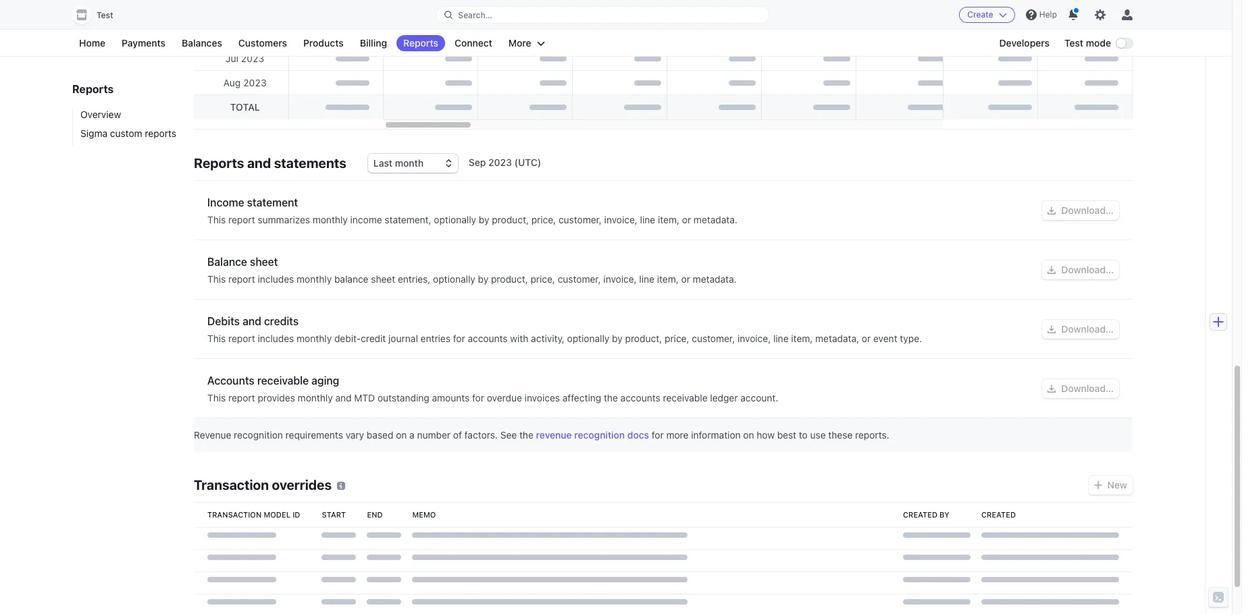 Task type: vqa. For each thing, say whether or not it's contained in the screenshot.
experience
no



Task type: locate. For each thing, give the bounding box(es) containing it.
1 horizontal spatial on
[[743, 430, 754, 441]]

0 horizontal spatial created
[[903, 511, 937, 519]]

0 vertical spatial customer,
[[559, 214, 602, 226]]

0 vertical spatial svg image
[[1048, 266, 1056, 274]]

the right affecting
[[604, 392, 618, 404]]

journal
[[388, 333, 418, 344]]

download… button
[[1042, 201, 1119, 220], [1042, 261, 1119, 280], [1042, 320, 1119, 339], [1042, 380, 1119, 398]]

factors.
[[464, 430, 498, 441]]

0 vertical spatial item,
[[658, 214, 679, 226]]

1 vertical spatial price,
[[531, 274, 555, 285]]

1 includes from the top
[[258, 274, 294, 285]]

invoice, inside "income statement this report summarizes monthly income statement, optionally by product, price, customer, invoice, line item, or metadata."
[[604, 214, 637, 226]]

1 vertical spatial sheet
[[371, 274, 395, 285]]

2 this from the top
[[207, 274, 226, 285]]

(utc)
[[514, 157, 541, 168]]

report
[[228, 214, 255, 226], [228, 274, 255, 285], [228, 333, 255, 344], [228, 392, 255, 404]]

1 recognition from the left
[[234, 430, 283, 441]]

1 vertical spatial svg image
[[1048, 326, 1056, 334]]

0 horizontal spatial accounts
[[468, 333, 508, 344]]

2 vertical spatial invoice,
[[738, 333, 771, 344]]

2 download… from the top
[[1061, 264, 1114, 276]]

0 vertical spatial svg image
[[1048, 207, 1056, 215]]

aug 2023
[[598, 5, 641, 16], [223, 77, 267, 88]]

1 horizontal spatial created
[[981, 511, 1016, 519]]

0 vertical spatial product,
[[492, 214, 529, 226]]

1 horizontal spatial for
[[472, 392, 484, 404]]

provides
[[258, 392, 295, 404]]

total
[[230, 101, 260, 113]]

report down balance
[[228, 274, 255, 285]]

0 horizontal spatial jul
[[226, 53, 238, 64]]

2 horizontal spatial for
[[652, 430, 664, 441]]

report inside "income statement this report summarizes monthly income statement, optionally by product, price, customer, invoice, line item, or metadata."
[[228, 214, 255, 226]]

0 horizontal spatial aug 2023
[[223, 77, 267, 88]]

optionally inside debits and credits this report includes monthly debit-credit journal entries for accounts with activity, optionally by product, price, customer, invoice, line item, metadata, or event type.
[[567, 333, 609, 344]]

2 vertical spatial item,
[[791, 333, 813, 344]]

1 vertical spatial invoice,
[[603, 274, 637, 285]]

jun right balances
[[224, 28, 240, 40]]

for for debits and credits
[[453, 333, 465, 344]]

recognition left docs at the right bottom of the page
[[574, 430, 625, 441]]

1 download… from the top
[[1061, 205, 1114, 216]]

for right entries
[[453, 333, 465, 344]]

download… for income statement
[[1061, 205, 1114, 216]]

1 vertical spatial test
[[1064, 37, 1083, 49]]

2 vertical spatial or
[[862, 333, 871, 344]]

balance
[[334, 274, 368, 285]]

0 horizontal spatial on
[[396, 430, 407, 441]]

1 vertical spatial svg image
[[1048, 385, 1056, 393]]

id
[[293, 511, 300, 519]]

0 vertical spatial accounts
[[468, 333, 508, 344]]

debits and credits this report includes monthly debit-credit journal entries for accounts with activity, optionally by product, price, customer, invoice, line item, metadata, or event type.
[[207, 315, 922, 344]]

credit
[[361, 333, 386, 344]]

svg image
[[1048, 266, 1056, 274], [1048, 385, 1056, 393]]

0 vertical spatial or
[[682, 214, 691, 226]]

monthly
[[313, 214, 348, 226], [297, 274, 332, 285], [297, 333, 332, 344], [298, 392, 333, 404]]

1 svg image from the top
[[1048, 266, 1056, 274]]

invoice, inside balance sheet this report includes monthly balance sheet entries, optionally by product, price, customer, invoice, line item, or metadata.
[[603, 274, 637, 285]]

item, inside balance sheet this report includes monthly balance sheet entries, optionally by product, price, customer, invoice, line item, or metadata.
[[657, 274, 679, 285]]

svg image
[[1048, 207, 1056, 215], [1048, 326, 1056, 334], [1094, 482, 1102, 490]]

accounts inside accounts receivable aging this report provides monthly and mtd outstanding amounts for overdue invoices affecting the accounts receivable ledger account.
[[620, 392, 660, 404]]

this inside accounts receivable aging this report provides monthly and mtd outstanding amounts for overdue invoices affecting the accounts receivable ledger account.
[[207, 392, 226, 404]]

or inside "income statement this report summarizes monthly income statement, optionally by product, price, customer, invoice, line item, or metadata."
[[682, 214, 691, 226]]

2 report from the top
[[228, 274, 255, 285]]

price, inside debits and credits this report includes monthly debit-credit journal entries for accounts with activity, optionally by product, price, customer, invoice, line item, metadata, or event type.
[[665, 333, 689, 344]]

reports and statements
[[194, 155, 346, 171]]

1 vertical spatial and
[[243, 315, 261, 328]]

0 horizontal spatial jul 2023
[[226, 53, 264, 64]]

0 vertical spatial includes
[[258, 274, 294, 285]]

0 horizontal spatial for
[[453, 333, 465, 344]]

for inside debits and credits this report includes monthly debit-credit journal entries for accounts with activity, optionally by product, price, customer, invoice, line item, metadata, or event type.
[[453, 333, 465, 344]]

vary
[[346, 430, 364, 441]]

developers
[[999, 37, 1050, 49]]

optionally inside balance sheet this report includes monthly balance sheet entries, optionally by product, price, customer, invoice, line item, or metadata.
[[433, 274, 475, 285]]

0 vertical spatial the
[[604, 392, 618, 404]]

2 vertical spatial price,
[[665, 333, 689, 344]]

includes down credits
[[258, 333, 294, 344]]

2 svg image from the top
[[1048, 385, 1056, 393]]

1 horizontal spatial accounts
[[620, 392, 660, 404]]

jun
[[413, 5, 431, 16], [224, 28, 240, 40]]

1 horizontal spatial jun
[[413, 5, 431, 16]]

1 vertical spatial accounts
[[620, 392, 660, 404]]

accounts left the with
[[468, 333, 508, 344]]

0 horizontal spatial sheet
[[250, 256, 278, 268]]

how
[[757, 430, 775, 441]]

accounts
[[207, 375, 254, 387]]

jun 2023 up reports link
[[413, 5, 456, 16]]

includes up credits
[[258, 274, 294, 285]]

for inside accounts receivable aging this report provides monthly and mtd outstanding amounts for overdue invoices affecting the accounts receivable ledger account.
[[472, 392, 484, 404]]

3 download… button from the top
[[1042, 320, 1119, 339]]

1 horizontal spatial reports
[[194, 155, 244, 171]]

balance sheet this report includes monthly balance sheet entries, optionally by product, price, customer, invoice, line item, or metadata.
[[207, 256, 737, 285]]

line inside debits and credits this report includes monthly debit-credit journal entries for accounts with activity, optionally by product, price, customer, invoice, line item, metadata, or event type.
[[773, 333, 789, 344]]

1 created from the left
[[903, 511, 937, 519]]

sep 2023 (utc)
[[469, 157, 541, 168]]

0 vertical spatial line
[[640, 214, 655, 226]]

download… button for balance sheet
[[1042, 261, 1119, 280]]

metadata.
[[694, 214, 737, 226], [693, 274, 737, 285]]

1 vertical spatial aug 2023
[[223, 77, 267, 88]]

line inside "income statement this report summarizes monthly income statement, optionally by product, price, customer, invoice, line item, or metadata."
[[640, 214, 655, 226]]

of
[[453, 430, 462, 441]]

sigma custom reports link
[[72, 127, 180, 140]]

payments
[[122, 37, 166, 49]]

1 vertical spatial or
[[681, 274, 690, 285]]

home link
[[72, 35, 112, 51]]

report down income
[[228, 214, 255, 226]]

and inside debits and credits this report includes monthly debit-credit journal entries for accounts with activity, optionally by product, price, customer, invoice, line item, metadata, or event type.
[[243, 315, 261, 328]]

0 vertical spatial sep
[[694, 5, 710, 16]]

download… button for debits and credits
[[1042, 320, 1119, 339]]

monthly left income
[[313, 214, 348, 226]]

2 includes from the top
[[258, 333, 294, 344]]

includes inside debits and credits this report includes monthly debit-credit journal entries for accounts with activity, optionally by product, price, customer, invoice, line item, metadata, or event type.
[[258, 333, 294, 344]]

transaction
[[194, 478, 269, 493], [207, 511, 262, 519]]

0 vertical spatial test
[[97, 10, 113, 20]]

jul up more on the top left
[[505, 5, 521, 16]]

1 vertical spatial receivable
[[663, 392, 708, 404]]

4 download… button from the top
[[1042, 380, 1119, 398]]

jun 2023
[[413, 5, 456, 16], [224, 28, 266, 40]]

svg image for balance sheet
[[1048, 266, 1056, 274]]

reports up overview
[[72, 83, 114, 95]]

2 vertical spatial line
[[773, 333, 789, 344]]

and left mtd
[[335, 392, 352, 404]]

this down debits
[[207, 333, 226, 344]]

1 download… button from the top
[[1042, 201, 1119, 220]]

0 vertical spatial aug 2023
[[598, 5, 641, 16]]

these
[[828, 430, 853, 441]]

reports
[[403, 37, 438, 49], [72, 83, 114, 95], [194, 155, 244, 171]]

test inside button
[[97, 10, 113, 20]]

0 vertical spatial receivable
[[257, 375, 309, 387]]

item,
[[658, 214, 679, 226], [657, 274, 679, 285], [791, 333, 813, 344]]

jul 2023
[[505, 5, 545, 16], [226, 53, 264, 64]]

product,
[[492, 214, 529, 226], [491, 274, 528, 285], [625, 333, 662, 344]]

report down debits
[[228, 333, 255, 344]]

product, inside "income statement this report summarizes monthly income statement, optionally by product, price, customer, invoice, line item, or metadata."
[[492, 214, 529, 226]]

1 this from the top
[[207, 214, 226, 226]]

4 report from the top
[[228, 392, 255, 404]]

1 horizontal spatial jul
[[505, 5, 521, 16]]

0 vertical spatial sheet
[[250, 256, 278, 268]]

1 vertical spatial includes
[[258, 333, 294, 344]]

1 horizontal spatial recognition
[[574, 430, 625, 441]]

sheet left the entries,
[[371, 274, 395, 285]]

2023
[[434, 5, 456, 16], [523, 5, 545, 16], [619, 5, 641, 16], [713, 5, 735, 16], [242, 28, 266, 40], [241, 53, 264, 64], [243, 77, 267, 88], [488, 157, 512, 168]]

jul 2023 up more button
[[505, 5, 545, 16]]

or inside debits and credits this report includes monthly debit-credit journal entries for accounts with activity, optionally by product, price, customer, invoice, line item, metadata, or event type.
[[862, 333, 871, 344]]

customer, inside "income statement this report summarizes monthly income statement, optionally by product, price, customer, invoice, line item, or metadata."
[[559, 214, 602, 226]]

best
[[777, 430, 796, 441]]

debit-
[[334, 333, 361, 344]]

invoices
[[525, 392, 560, 404]]

0 vertical spatial for
[[453, 333, 465, 344]]

accounts
[[468, 333, 508, 344], [620, 392, 660, 404]]

this
[[207, 214, 226, 226], [207, 274, 226, 285], [207, 333, 226, 344], [207, 392, 226, 404]]

this inside debits and credits this report includes monthly debit-credit journal entries for accounts with activity, optionally by product, price, customer, invoice, line item, metadata, or event type.
[[207, 333, 226, 344]]

0 vertical spatial jul 2023
[[505, 5, 545, 16]]

2 vertical spatial optionally
[[567, 333, 609, 344]]

receivable up more
[[663, 392, 708, 404]]

transaction up the transaction model id
[[194, 478, 269, 493]]

1 horizontal spatial receivable
[[663, 392, 708, 404]]

by inside debits and credits this report includes monthly debit-credit journal entries for accounts with activity, optionally by product, price, customer, invoice, line item, metadata, or event type.
[[612, 333, 623, 344]]

this down income
[[207, 214, 226, 226]]

2 vertical spatial and
[[335, 392, 352, 404]]

1 horizontal spatial sep
[[694, 5, 710, 16]]

or
[[682, 214, 691, 226], [681, 274, 690, 285], [862, 333, 871, 344]]

test left mode
[[1064, 37, 1083, 49]]

help
[[1039, 9, 1057, 20]]

reports right billing
[[403, 37, 438, 49]]

accounts up docs at the right bottom of the page
[[620, 392, 660, 404]]

customer,
[[559, 214, 602, 226], [558, 274, 601, 285], [692, 333, 735, 344]]

jun up reports link
[[413, 5, 431, 16]]

for
[[453, 333, 465, 344], [472, 392, 484, 404], [652, 430, 664, 441]]

0 horizontal spatial aug
[[223, 77, 241, 88]]

0 horizontal spatial the
[[519, 430, 533, 441]]

0 vertical spatial optionally
[[434, 214, 476, 226]]

by inside "income statement this report summarizes monthly income statement, optionally by product, price, customer, invoice, line item, or metadata."
[[479, 214, 489, 226]]

test up the "home"
[[97, 10, 113, 20]]

monthly left balance
[[297, 274, 332, 285]]

recognition down provides
[[234, 430, 283, 441]]

statement,
[[385, 214, 431, 226]]

transaction down transaction overrides
[[207, 511, 262, 519]]

connect
[[455, 37, 492, 49]]

monthly down aging
[[298, 392, 333, 404]]

monthly inside balance sheet this report includes monthly balance sheet entries, optionally by product, price, customer, invoice, line item, or metadata.
[[297, 274, 332, 285]]

more
[[508, 37, 531, 49]]

optionally right the entries,
[[433, 274, 475, 285]]

0 vertical spatial metadata.
[[694, 214, 737, 226]]

optionally right statement,
[[434, 214, 476, 226]]

monthly left debit-
[[297, 333, 332, 344]]

1 horizontal spatial aug 2023
[[598, 5, 641, 16]]

0 horizontal spatial recognition
[[234, 430, 283, 441]]

download… button for income statement
[[1042, 201, 1119, 220]]

help button
[[1020, 4, 1062, 26]]

account.
[[740, 392, 778, 404]]

1 vertical spatial line
[[639, 274, 654, 285]]

jul down balances link
[[226, 53, 238, 64]]

income
[[350, 214, 382, 226]]

and
[[247, 155, 271, 171], [243, 315, 261, 328], [335, 392, 352, 404]]

2 recognition from the left
[[574, 430, 625, 441]]

monthly inside accounts receivable aging this report provides monthly and mtd outstanding amounts for overdue invoices affecting the accounts receivable ledger account.
[[298, 392, 333, 404]]

use
[[810, 430, 826, 441]]

1 vertical spatial product,
[[491, 274, 528, 285]]

and up statement
[[247, 155, 271, 171]]

overview link
[[72, 108, 180, 122]]

download… for debits and credits
[[1061, 324, 1114, 335]]

0 vertical spatial and
[[247, 155, 271, 171]]

sigma custom reports
[[80, 128, 176, 139]]

on left a
[[396, 430, 407, 441]]

1 vertical spatial jun
[[224, 28, 240, 40]]

created for created
[[981, 511, 1016, 519]]

0 vertical spatial aug
[[598, 5, 617, 16]]

1 report from the top
[[228, 214, 255, 226]]

for left overdue
[[472, 392, 484, 404]]

1 horizontal spatial aug
[[598, 5, 617, 16]]

report inside balance sheet this report includes monthly balance sheet entries, optionally by product, price, customer, invoice, line item, or metadata.
[[228, 274, 255, 285]]

1 vertical spatial sep
[[469, 157, 486, 168]]

2 horizontal spatial reports
[[403, 37, 438, 49]]

1 horizontal spatial the
[[604, 392, 618, 404]]

1 vertical spatial optionally
[[433, 274, 475, 285]]

3 report from the top
[[228, 333, 255, 344]]

amounts
[[432, 392, 470, 404]]

report down accounts
[[228, 392, 255, 404]]

includes
[[258, 274, 294, 285], [258, 333, 294, 344]]

this down accounts
[[207, 392, 226, 404]]

customer, inside balance sheet this report includes monthly balance sheet entries, optionally by product, price, customer, invoice, line item, or metadata.
[[558, 274, 601, 285]]

0 horizontal spatial sep
[[469, 157, 486, 168]]

0 horizontal spatial test
[[97, 10, 113, 20]]

sep for sep 2023
[[694, 5, 710, 16]]

more button
[[502, 35, 552, 51]]

by
[[479, 214, 489, 226], [478, 274, 488, 285], [612, 333, 623, 344], [940, 511, 949, 519]]

2 vertical spatial customer,
[[692, 333, 735, 344]]

item, inside debits and credits this report includes monthly debit-credit journal entries for accounts with activity, optionally by product, price, customer, invoice, line item, metadata, or event type.
[[791, 333, 813, 344]]

4 download… from the top
[[1061, 383, 1114, 394]]

reports up income
[[194, 155, 244, 171]]

1 vertical spatial item,
[[657, 274, 679, 285]]

price, inside "income statement this report summarizes monthly income statement, optionally by product, price, customer, invoice, line item, or metadata."
[[531, 214, 556, 226]]

1 vertical spatial jun 2023
[[224, 28, 266, 40]]

the right see at the left
[[519, 430, 533, 441]]

1 vertical spatial metadata.
[[693, 274, 737, 285]]

this inside balance sheet this report includes monthly balance sheet entries, optionally by product, price, customer, invoice, line item, or metadata.
[[207, 274, 226, 285]]

0 vertical spatial transaction
[[194, 478, 269, 493]]

optionally right activity,
[[567, 333, 609, 344]]

and inside accounts receivable aging this report provides monthly and mtd outstanding amounts for overdue invoices affecting the accounts receivable ledger account.
[[335, 392, 352, 404]]

for right docs at the right bottom of the page
[[652, 430, 664, 441]]

this inside "income statement this report summarizes monthly income statement, optionally by product, price, customer, invoice, line item, or metadata."
[[207, 214, 226, 226]]

line
[[640, 214, 655, 226], [639, 274, 654, 285], [773, 333, 789, 344]]

receivable up provides
[[257, 375, 309, 387]]

3 download… from the top
[[1061, 324, 1114, 335]]

model
[[264, 511, 290, 519]]

2 created from the left
[[981, 511, 1016, 519]]

download…
[[1061, 205, 1114, 216], [1061, 264, 1114, 276], [1061, 324, 1114, 335], [1061, 383, 1114, 394]]

1 horizontal spatial test
[[1064, 37, 1083, 49]]

jul
[[505, 5, 521, 16], [226, 53, 238, 64]]

svg image inside new button
[[1094, 482, 1102, 490]]

download… for balance sheet
[[1061, 264, 1114, 276]]

1 horizontal spatial jun 2023
[[413, 5, 456, 16]]

metadata,
[[815, 333, 859, 344]]

0 vertical spatial price,
[[531, 214, 556, 226]]

sheet
[[250, 256, 278, 268], [371, 274, 395, 285]]

sheet right balance
[[250, 256, 278, 268]]

0 horizontal spatial receivable
[[257, 375, 309, 387]]

jun 2023 right balances
[[224, 28, 266, 40]]

2 vertical spatial product,
[[625, 333, 662, 344]]

svg image for accounts receivable aging
[[1048, 385, 1056, 393]]

1 vertical spatial transaction
[[207, 511, 262, 519]]

monthly inside "income statement this report summarizes monthly income statement, optionally by product, price, customer, invoice, line item, or metadata."
[[313, 214, 348, 226]]

reports.
[[855, 430, 889, 441]]

and right debits
[[243, 315, 261, 328]]

3 this from the top
[[207, 333, 226, 344]]

on left how
[[743, 430, 754, 441]]

create
[[967, 9, 993, 20]]

this down balance
[[207, 274, 226, 285]]

test for test
[[97, 10, 113, 20]]

2 download… button from the top
[[1042, 261, 1119, 280]]

2 vertical spatial svg image
[[1094, 482, 1102, 490]]

ledger
[[710, 392, 738, 404]]

jul 2023 down "customers" link
[[226, 53, 264, 64]]

4 this from the top
[[207, 392, 226, 404]]

test
[[97, 10, 113, 20], [1064, 37, 1083, 49]]

1 vertical spatial customer,
[[558, 274, 601, 285]]

report inside accounts receivable aging this report provides monthly and mtd outstanding amounts for overdue invoices affecting the accounts receivable ledger account.
[[228, 392, 255, 404]]

0 vertical spatial reports
[[403, 37, 438, 49]]

on
[[396, 430, 407, 441], [743, 430, 754, 441]]

includes inside balance sheet this report includes monthly balance sheet entries, optionally by product, price, customer, invoice, line item, or metadata.
[[258, 274, 294, 285]]

1 vertical spatial for
[[472, 392, 484, 404]]



Task type: describe. For each thing, give the bounding box(es) containing it.
the inside accounts receivable aging this report provides monthly and mtd outstanding amounts for overdue invoices affecting the accounts receivable ledger account.
[[604, 392, 618, 404]]

by inside balance sheet this report includes monthly balance sheet entries, optionally by product, price, customer, invoice, line item, or metadata.
[[478, 274, 488, 285]]

information
[[691, 430, 741, 441]]

with
[[510, 333, 528, 344]]

optionally inside "income statement this report summarizes monthly income statement, optionally by product, price, customer, invoice, line item, or metadata."
[[434, 214, 476, 226]]

based
[[367, 430, 393, 441]]

end
[[367, 511, 383, 519]]

requirements
[[285, 430, 343, 441]]

outstanding
[[378, 392, 429, 404]]

for for accounts receivable aging
[[472, 392, 484, 404]]

monthly inside debits and credits this report includes monthly debit-credit journal entries for accounts with activity, optionally by product, price, customer, invoice, line item, metadata, or event type.
[[297, 333, 332, 344]]

products link
[[296, 35, 350, 51]]

event
[[873, 333, 897, 344]]

product, inside debits and credits this report includes monthly debit-credit journal entries for accounts with activity, optionally by product, price, customer, invoice, line item, metadata, or event type.
[[625, 333, 662, 344]]

search…
[[458, 10, 492, 20]]

and for reports
[[247, 155, 271, 171]]

aging
[[311, 375, 339, 387]]

entries
[[421, 333, 450, 344]]

create button
[[959, 7, 1015, 23]]

connect link
[[448, 35, 499, 51]]

2 on from the left
[[743, 430, 754, 441]]

notifications image
[[1068, 9, 1079, 20]]

1 vertical spatial aug
[[223, 77, 241, 88]]

or inside balance sheet this report includes monthly balance sheet entries, optionally by product, price, customer, invoice, line item, or metadata.
[[681, 274, 690, 285]]

overview
[[80, 109, 121, 120]]

to
[[799, 430, 808, 441]]

activity,
[[531, 333, 565, 344]]

created by
[[903, 511, 949, 519]]

products
[[303, 37, 344, 49]]

mode
[[1086, 37, 1111, 49]]

billing link
[[353, 35, 394, 51]]

see
[[500, 430, 517, 441]]

created for created by
[[903, 511, 937, 519]]

customer, inside debits and credits this report includes monthly debit-credit journal entries for accounts with activity, optionally by product, price, customer, invoice, line item, metadata, or event type.
[[692, 333, 735, 344]]

credits
[[264, 315, 299, 328]]

metadata. inside "income statement this report summarizes monthly income statement, optionally by product, price, customer, invoice, line item, or metadata."
[[694, 214, 737, 226]]

svg image for transaction overrides
[[1094, 482, 1102, 490]]

customers
[[238, 37, 287, 49]]

1 vertical spatial reports
[[72, 83, 114, 95]]

line inside balance sheet this report includes monthly balance sheet entries, optionally by product, price, customer, invoice, line item, or metadata.
[[639, 274, 654, 285]]

remaining
[[1055, 4, 1107, 16]]

price, inside balance sheet this report includes monthly balance sheet entries, optionally by product, price, customer, invoice, line item, or metadata.
[[531, 274, 555, 285]]

docs
[[627, 430, 649, 441]]

svg image for debits and credits
[[1048, 326, 1056, 334]]

reports link
[[396, 35, 445, 51]]

statement
[[247, 197, 298, 209]]

0 vertical spatial jun 2023
[[413, 5, 456, 16]]

accounts inside debits and credits this report includes monthly debit-credit journal entries for accounts with activity, optionally by product, price, customer, invoice, line item, metadata, or event type.
[[468, 333, 508, 344]]

balances link
[[175, 35, 229, 51]]

revenue
[[194, 430, 231, 441]]

2 vertical spatial reports
[[194, 155, 244, 171]]

sep 2023
[[694, 5, 735, 16]]

invoice, inside debits and credits this report includes monthly debit-credit journal entries for accounts with activity, optionally by product, price, customer, invoice, line item, metadata, or event type.
[[738, 333, 771, 344]]

1 on from the left
[[396, 430, 407, 441]]

2 vertical spatial for
[[652, 430, 664, 441]]

revenue recognition requirements vary based on a number of factors. see the revenue recognition docs for more information on how best to use these reports.
[[194, 430, 889, 441]]

affecting
[[562, 392, 601, 404]]

debits
[[207, 315, 240, 328]]

overdue
[[487, 392, 522, 404]]

Search… search field
[[437, 6, 768, 23]]

sep for sep 2023 (utc)
[[469, 157, 486, 168]]

transaction for transaction model id
[[207, 511, 262, 519]]

memo
[[412, 511, 436, 519]]

revenue
[[536, 430, 572, 441]]

test for test mode
[[1064, 37, 1083, 49]]

Search… text field
[[437, 6, 768, 23]]

statements
[[274, 155, 346, 171]]

income
[[207, 197, 244, 209]]

balances
[[182, 37, 222, 49]]

new button
[[1088, 476, 1133, 495]]

home
[[79, 37, 105, 49]]

download… button for accounts receivable aging
[[1042, 380, 1119, 398]]

report inside debits and credits this report includes monthly debit-credit journal entries for accounts with activity, optionally by product, price, customer, invoice, line item, metadata, or event type.
[[228, 333, 255, 344]]

1 horizontal spatial sheet
[[371, 274, 395, 285]]

1 horizontal spatial jul 2023
[[505, 5, 545, 16]]

0 vertical spatial jun
[[413, 5, 431, 16]]

item, inside "income statement this report summarizes monthly income statement, optionally by product, price, customer, invoice, line item, or metadata."
[[658, 214, 679, 226]]

0 vertical spatial jul
[[505, 5, 521, 16]]

recognized
[[964, 4, 1025, 16]]

transaction overrides
[[194, 478, 332, 493]]

transaction model id
[[207, 511, 300, 519]]

type.
[[900, 333, 922, 344]]

mtd
[[354, 392, 375, 404]]

download… for accounts receivable aging
[[1061, 383, 1114, 394]]

overrides
[[272, 478, 332, 493]]

and for debits
[[243, 315, 261, 328]]

accounts receivable aging this report provides monthly and mtd outstanding amounts for overdue invoices affecting the accounts receivable ledger account.
[[207, 375, 778, 404]]

1 vertical spatial jul 2023
[[226, 53, 264, 64]]

0 horizontal spatial jun 2023
[[224, 28, 266, 40]]

reports
[[145, 128, 176, 139]]

revenue recognition docs link
[[536, 430, 649, 441]]

developers link
[[992, 35, 1056, 51]]

billing
[[360, 37, 387, 49]]

a
[[409, 430, 415, 441]]

custom
[[110, 128, 142, 139]]

test mode
[[1064, 37, 1111, 49]]

number
[[417, 430, 451, 441]]

product, inside balance sheet this report includes monthly balance sheet entries, optionally by product, price, customer, invoice, line item, or metadata.
[[491, 274, 528, 285]]

customers link
[[232, 35, 294, 51]]

payments link
[[115, 35, 172, 51]]

metadata. inside balance sheet this report includes monthly balance sheet entries, optionally by product, price, customer, invoice, line item, or metadata.
[[693, 274, 737, 285]]

svg image for income statement
[[1048, 207, 1056, 215]]

0 horizontal spatial jun
[[224, 28, 240, 40]]

entries,
[[398, 274, 430, 285]]

income statement this report summarizes monthly income statement, optionally by product, price, customer, invoice, line item, or metadata.
[[207, 197, 737, 226]]

transaction for transaction overrides
[[194, 478, 269, 493]]

sigma
[[80, 128, 107, 139]]

test button
[[72, 5, 127, 24]]

1 vertical spatial jul
[[226, 53, 238, 64]]

summarizes
[[258, 214, 310, 226]]

balance
[[207, 256, 247, 268]]



